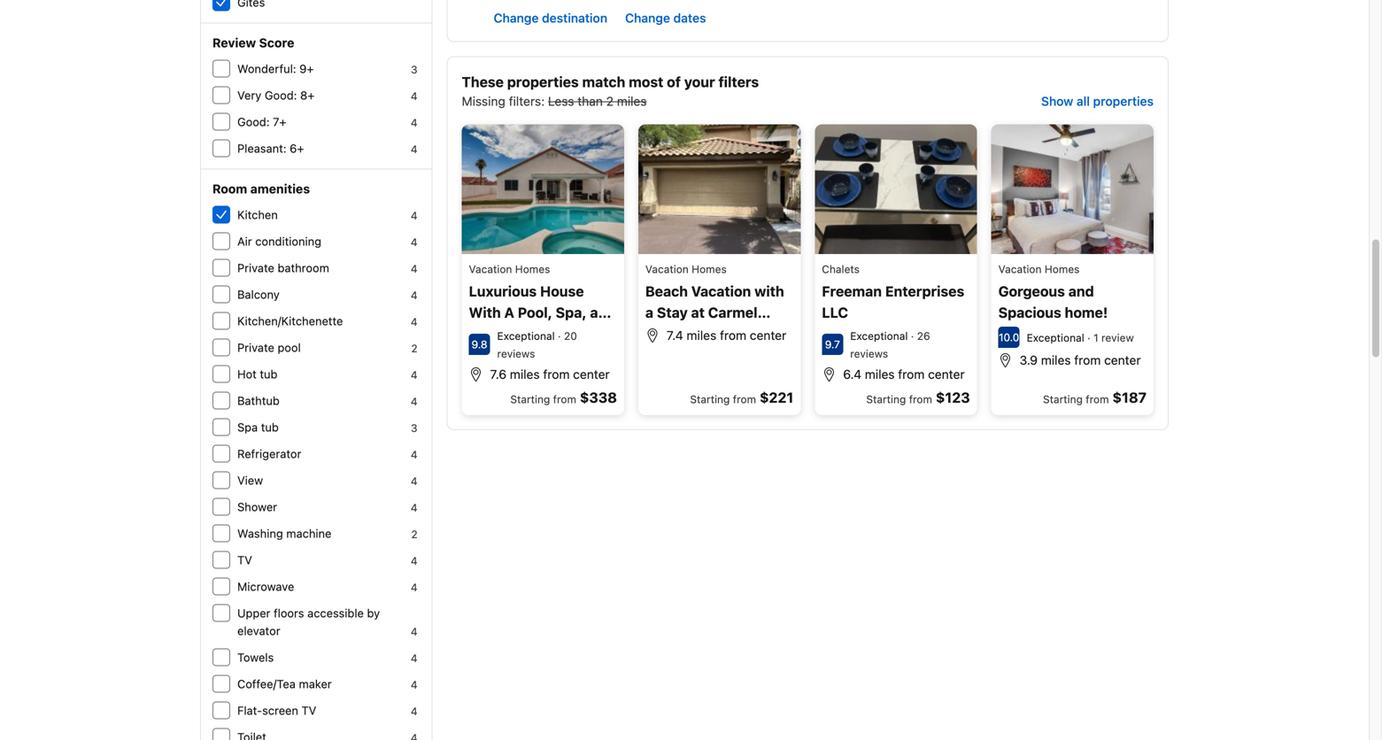 Task type: locate. For each thing, give the bounding box(es) containing it.
very good: 8+
[[237, 89, 315, 102]]

from inside "starting from $221"
[[733, 393, 756, 406]]

10.0
[[999, 331, 1020, 344]]

exceptional element up 3.9 miles from center
[[1027, 332, 1085, 344]]

vacation inside vacation homes luxurious house with a pool, spa, and patio, sleeps 6 comfortably
[[469, 263, 512, 276]]

from left $187
[[1086, 393, 1109, 406]]

10 4 from the top
[[411, 395, 418, 408]]

19 4 from the top
[[411, 705, 418, 718]]

1 homes from the left
[[515, 263, 550, 276]]

2 reviews from the left
[[850, 348, 888, 360]]

washing machine
[[237, 527, 332, 540]]

0 vertical spatial 2
[[606, 94, 614, 108]]

hot tub
[[237, 368, 278, 381]]

from inside starting from $187
[[1086, 393, 1109, 406]]

microwave
[[237, 580, 294, 593]]

tv down maker
[[302, 704, 316, 717]]

4 starting from the left
[[1043, 393, 1083, 406]]

1 horizontal spatial exceptional
[[850, 330, 908, 342]]

properties inside these properties match most of your filters missing filters: less than 2 miles
[[507, 74, 579, 90]]

· down the spa, at the top left of page
[[555, 330, 564, 342]]

homes inside vacation homes luxurious house with a pool, spa, and patio, sleeps 6 comfortably
[[515, 263, 550, 276]]

1 vertical spatial 2
[[411, 342, 418, 355]]

exceptional element up comfortably
[[497, 330, 555, 342]]

starting for $187
[[1043, 393, 1083, 406]]

reviews for llc
[[850, 348, 888, 360]]

1 vertical spatial 3
[[411, 422, 418, 434]]

1 vertical spatial and
[[590, 304, 616, 321]]

1 vertical spatial tub
[[261, 421, 279, 434]]

stay
[[657, 304, 688, 321]]

vacation up luxurious
[[469, 263, 512, 276]]

0 vertical spatial tv
[[237, 553, 252, 567]]

and up home!
[[1069, 283, 1094, 300]]

homes
[[515, 263, 550, 276], [692, 263, 727, 276], [1045, 263, 1080, 276]]

good:
[[265, 89, 297, 102], [237, 115, 270, 128]]

26
[[917, 330, 930, 342]]

match
[[582, 74, 626, 90]]

missing
[[462, 94, 506, 108]]

at
[[691, 304, 705, 321]]

from inside starting from $123
[[909, 393, 932, 406]]

reviews for house
[[497, 348, 535, 360]]

0 horizontal spatial reviews
[[497, 348, 535, 360]]

1 3 from the top
[[411, 63, 418, 76]]

1 horizontal spatial properties
[[1093, 94, 1154, 108]]

20
[[564, 330, 577, 342]]

1 horizontal spatial and
[[1069, 283, 1094, 300]]

0 vertical spatial and
[[1069, 283, 1094, 300]]

7 4 from the top
[[411, 289, 418, 302]]

miles down comfortably
[[510, 367, 540, 382]]

4 for hot tub
[[411, 369, 418, 381]]

2 horizontal spatial homes
[[1045, 263, 1080, 276]]

4 for towels
[[411, 652, 418, 665]]

and right the spa, at the top left of page
[[590, 304, 616, 321]]

homes for vacation
[[692, 263, 727, 276]]

0 vertical spatial 3
[[411, 63, 418, 76]]

exceptional up comfortably
[[497, 330, 555, 342]]

vacation up gorgeous
[[999, 263, 1042, 276]]

homes inside vacation homes beach vacation with a stay at carmel shores
[[692, 263, 727, 276]]

1 horizontal spatial reviews
[[850, 348, 888, 360]]

change inside button
[[625, 11, 670, 25]]

kitchen/kitchenette
[[237, 314, 343, 328]]

miles down 10.0 exceptional · 1 review
[[1041, 353, 1071, 368]]

15 4 from the top
[[411, 581, 418, 594]]

filters:
[[509, 94, 545, 108]]

vacation inside vacation homes gorgeous and spacious home!
[[999, 263, 1042, 276]]

4 for coffee/tea maker
[[411, 679, 418, 691]]

spa,
[[556, 304, 587, 321]]

13 4 from the top
[[411, 502, 418, 514]]

exceptional up 3.9 miles from center
[[1027, 332, 1085, 344]]

comfortably
[[469, 347, 555, 364]]

miles right 6.4
[[865, 367, 895, 382]]

from down '7.6 miles from center'
[[553, 393, 576, 406]]

vacation up "beach" on the top left of page
[[646, 263, 689, 276]]

7.4
[[667, 328, 683, 343]]

tub right "hot"
[[260, 368, 278, 381]]

review score
[[213, 35, 294, 50]]

good: left 8+
[[265, 89, 297, 102]]

$221
[[760, 389, 794, 406]]

tv down washing
[[237, 553, 252, 567]]

11 4 from the top
[[411, 449, 418, 461]]

4 for shower
[[411, 502, 418, 514]]

2
[[606, 94, 614, 108], [411, 342, 418, 355], [411, 528, 418, 541]]

less
[[548, 94, 574, 108]]

1 reviews from the left
[[497, 348, 535, 360]]

17 4 from the top
[[411, 652, 418, 665]]

4 for kitchen/kitchenette
[[411, 316, 418, 328]]

3 starting from the left
[[866, 393, 906, 406]]

0 horizontal spatial and
[[590, 304, 616, 321]]

3 4 from the top
[[411, 143, 418, 155]]

12 4 from the top
[[411, 475, 418, 488]]

starting down 3.9 miles from center
[[1043, 393, 1083, 406]]

1 horizontal spatial exceptional element
[[850, 330, 908, 342]]

show all properties link
[[1034, 85, 1161, 117]]

upper floors accessible by elevator
[[237, 607, 380, 638]]

0 horizontal spatial exceptional
[[497, 330, 555, 342]]

change inside button
[[494, 11, 539, 25]]

9.7 element
[[822, 334, 843, 355]]

homes inside vacation homes gorgeous and spacious home!
[[1045, 263, 1080, 276]]

2 horizontal spatial ·
[[1088, 332, 1091, 344]]

2 private from the top
[[237, 341, 274, 354]]

exceptional element left 26
[[850, 330, 908, 342]]

16 4 from the top
[[411, 626, 418, 638]]

home!
[[1065, 304, 1108, 321]]

vacation homes luxurious house with a pool, spa, and patio, sleeps 6 comfortably
[[469, 263, 616, 364]]

1 change from the left
[[494, 11, 539, 25]]

starting for $338
[[510, 393, 550, 406]]

4 for balcony
[[411, 289, 418, 302]]

1 horizontal spatial change
[[625, 11, 670, 25]]

4 for flat-screen tv
[[411, 705, 418, 718]]

reviews inside 26 reviews
[[850, 348, 888, 360]]

change dates
[[625, 11, 706, 25]]

4
[[411, 90, 418, 102], [411, 116, 418, 129], [411, 143, 418, 155], [411, 209, 418, 222], [411, 236, 418, 248], [411, 263, 418, 275], [411, 289, 418, 302], [411, 316, 418, 328], [411, 369, 418, 381], [411, 395, 418, 408], [411, 449, 418, 461], [411, 475, 418, 488], [411, 502, 418, 514], [411, 555, 418, 567], [411, 581, 418, 594], [411, 626, 418, 638], [411, 652, 418, 665], [411, 679, 418, 691], [411, 705, 418, 718]]

4 for very good: 8+
[[411, 90, 418, 102]]

private
[[237, 261, 274, 275], [237, 341, 274, 354]]

starting inside starting from $338
[[510, 393, 550, 406]]

review
[[213, 35, 256, 50]]

starting inside starting from $187
[[1043, 393, 1083, 406]]

from inside starting from $338
[[553, 393, 576, 406]]

0 vertical spatial properties
[[507, 74, 579, 90]]

5 4 from the top
[[411, 236, 418, 248]]

starting down 7.4 miles from center
[[690, 393, 730, 406]]

· left 1
[[1088, 332, 1091, 344]]

vacation homes beach vacation with a stay at carmel shores
[[646, 263, 784, 342]]

properties
[[507, 74, 579, 90], [1093, 94, 1154, 108]]

9.8
[[472, 338, 488, 351]]

exceptional element for and
[[1027, 332, 1085, 344]]

starting from $221
[[690, 389, 794, 406]]

$187
[[1113, 389, 1147, 406]]

0 horizontal spatial exceptional element
[[497, 330, 555, 342]]

exceptional for llc
[[850, 330, 908, 342]]

6+
[[290, 142, 304, 155]]

from
[[720, 328, 747, 343], [1075, 353, 1101, 368], [543, 367, 570, 382], [898, 367, 925, 382], [553, 393, 576, 406], [733, 393, 756, 406], [909, 393, 932, 406], [1086, 393, 1109, 406]]

7.4 miles from center
[[667, 328, 787, 343]]

9 4 from the top
[[411, 369, 418, 381]]

1 private from the top
[[237, 261, 274, 275]]

pool,
[[518, 304, 553, 321]]

vacation for gorgeous
[[999, 263, 1042, 276]]

2 homes from the left
[[692, 263, 727, 276]]

0 horizontal spatial ·
[[555, 330, 564, 342]]

room amenities
[[213, 182, 310, 196]]

0 horizontal spatial tv
[[237, 553, 252, 567]]

tub right spa
[[261, 421, 279, 434]]

8 4 from the top
[[411, 316, 418, 328]]

0 vertical spatial tub
[[260, 368, 278, 381]]

· up 6.4 miles from center
[[908, 330, 917, 342]]

miles inside these properties match most of your filters missing filters: less than 2 miles
[[617, 94, 647, 108]]

a
[[504, 304, 515, 321]]

starting down '7.6 miles from center'
[[510, 393, 550, 406]]

9+
[[300, 62, 314, 75]]

1 vertical spatial private
[[237, 341, 274, 354]]

starting down 6.4 miles from center
[[866, 393, 906, 406]]

tub
[[260, 368, 278, 381], [261, 421, 279, 434]]

from left $221
[[733, 393, 756, 406]]

center for gorgeous and spacious home!
[[1104, 353, 1141, 368]]

reviews up 7.6
[[497, 348, 535, 360]]

1 horizontal spatial tv
[[302, 704, 316, 717]]

0 horizontal spatial change
[[494, 11, 539, 25]]

0 horizontal spatial properties
[[507, 74, 579, 90]]

and
[[1069, 283, 1094, 300], [590, 304, 616, 321]]

exceptional
[[497, 330, 555, 342], [850, 330, 908, 342], [1027, 332, 1085, 344]]

with
[[755, 283, 784, 300]]

0 horizontal spatial homes
[[515, 263, 550, 276]]

2 change from the left
[[625, 11, 670, 25]]

26 reviews
[[850, 330, 930, 360]]

view
[[237, 474, 263, 487]]

3 for spa tub
[[411, 422, 418, 434]]

spacious
[[999, 304, 1062, 321]]

homes up at
[[692, 263, 727, 276]]

center
[[750, 328, 787, 343], [1104, 353, 1141, 368], [573, 367, 610, 382], [928, 367, 965, 382]]

with
[[469, 304, 501, 321]]

filters
[[719, 74, 759, 90]]

properties up filters:
[[507, 74, 579, 90]]

starting for $221
[[690, 393, 730, 406]]

change left dates
[[625, 11, 670, 25]]

0 vertical spatial private
[[237, 261, 274, 275]]

tub for spa tub
[[261, 421, 279, 434]]

center for freeman enterprises llc
[[928, 367, 965, 382]]

miles for gorgeous and spacious home!
[[1041, 353, 1071, 368]]

14 4 from the top
[[411, 555, 418, 567]]

private pool
[[237, 341, 301, 354]]

2 4 from the top
[[411, 116, 418, 129]]

center down review
[[1104, 353, 1141, 368]]

2 for private pool
[[411, 342, 418, 355]]

change
[[494, 11, 539, 25], [625, 11, 670, 25]]

properties right all
[[1093, 94, 1154, 108]]

homes up house
[[515, 263, 550, 276]]

change dates button
[[618, 2, 713, 34]]

and inside vacation homes gorgeous and spacious home!
[[1069, 283, 1094, 300]]

reviews inside 20 reviews
[[497, 348, 535, 360]]

from down 6.4 miles from center
[[909, 393, 932, 406]]

4 for good: 7+
[[411, 116, 418, 129]]

6 4 from the top
[[411, 263, 418, 275]]

starting inside "starting from $221"
[[690, 393, 730, 406]]

2 3 from the top
[[411, 422, 418, 434]]

change left 'destination'
[[494, 11, 539, 25]]

tub for hot tub
[[260, 368, 278, 381]]

miles down the most on the top of the page
[[617, 94, 647, 108]]

1 4 from the top
[[411, 90, 418, 102]]

wonderful:
[[237, 62, 296, 75]]

3
[[411, 63, 418, 76], [411, 422, 418, 434]]

0 vertical spatial good:
[[265, 89, 297, 102]]

2 horizontal spatial exceptional element
[[1027, 332, 1085, 344]]

private up balcony
[[237, 261, 274, 275]]

than
[[578, 94, 603, 108]]

pleasant:
[[237, 142, 287, 155]]

reviews up 6.4
[[850, 348, 888, 360]]

carmel
[[708, 304, 758, 321]]

bathtub
[[237, 394, 280, 407]]

exceptional left 26
[[850, 330, 908, 342]]

exceptional element
[[497, 330, 555, 342], [850, 330, 908, 342], [1027, 332, 1085, 344]]

center up $338
[[573, 367, 610, 382]]

1
[[1094, 332, 1099, 344]]

starting inside starting from $123
[[866, 393, 906, 406]]

$338
[[580, 389, 617, 406]]

2 for washing machine
[[411, 528, 418, 541]]

center up $123
[[928, 367, 965, 382]]

1 starting from the left
[[510, 393, 550, 406]]

2 vertical spatial 2
[[411, 528, 418, 541]]

1 horizontal spatial ·
[[908, 330, 917, 342]]

show
[[1041, 94, 1074, 108]]

18 4 from the top
[[411, 679, 418, 691]]

reviews
[[497, 348, 535, 360], [850, 348, 888, 360]]

2 starting from the left
[[690, 393, 730, 406]]

from down carmel
[[720, 328, 747, 343]]

2 horizontal spatial exceptional
[[1027, 332, 1085, 344]]

1 horizontal spatial homes
[[692, 263, 727, 276]]

10.0 exceptional · 1 review
[[999, 331, 1134, 344]]

score
[[259, 35, 294, 50]]

3 homes from the left
[[1045, 263, 1080, 276]]

4 4 from the top
[[411, 209, 418, 222]]

homes up gorgeous
[[1045, 263, 1080, 276]]

private up hot tub
[[237, 341, 274, 354]]

good: left the 7+
[[237, 115, 270, 128]]



Task type: describe. For each thing, give the bounding box(es) containing it.
private bathroom
[[237, 261, 329, 275]]

machine
[[286, 527, 332, 540]]

· inside 10.0 exceptional · 1 review
[[1088, 332, 1091, 344]]

from down 1
[[1075, 353, 1101, 368]]

all
[[1077, 94, 1090, 108]]

coffee/tea
[[237, 677, 296, 691]]

show all properties
[[1041, 94, 1154, 108]]

exceptional for house
[[497, 330, 555, 342]]

coffee/tea maker
[[237, 677, 332, 691]]

miles down at
[[687, 328, 717, 343]]

very
[[237, 89, 262, 102]]

change for change destination
[[494, 11, 539, 25]]

llc
[[822, 304, 848, 321]]

3.9
[[1020, 353, 1038, 368]]

your
[[684, 74, 715, 90]]

1 vertical spatial tv
[[302, 704, 316, 717]]

a
[[646, 304, 654, 321]]

towels
[[237, 651, 274, 664]]

house
[[540, 283, 584, 300]]

of
[[667, 74, 681, 90]]

dates
[[674, 11, 706, 25]]

6.4
[[843, 367, 862, 382]]

patio,
[[469, 326, 508, 342]]

vacation for luxurious
[[469, 263, 512, 276]]

change for change dates
[[625, 11, 670, 25]]

1 vertical spatial good:
[[237, 115, 270, 128]]

screen
[[262, 704, 298, 717]]

$123
[[936, 389, 970, 406]]

center for luxurious house with a pool, spa, and patio, sleeps 6 comfortably
[[573, 367, 610, 382]]

gorgeous
[[999, 283, 1065, 300]]

9.7
[[825, 338, 840, 351]]

air
[[237, 235, 252, 248]]

from up starting from $123
[[898, 367, 925, 382]]

flat-
[[237, 704, 262, 717]]

flat-screen tv
[[237, 704, 316, 717]]

4 for upper floors accessible by elevator
[[411, 626, 418, 638]]

4 for view
[[411, 475, 418, 488]]

4 for refrigerator
[[411, 449, 418, 461]]

conditioning
[[255, 235, 321, 248]]

homes for house
[[515, 263, 550, 276]]

7+
[[273, 115, 287, 128]]

· for luxurious
[[555, 330, 564, 342]]

from up starting from $338
[[543, 367, 570, 382]]

accessible
[[307, 607, 364, 620]]

review
[[1102, 332, 1134, 344]]

3.9 miles from center
[[1020, 353, 1141, 368]]

4 for air conditioning
[[411, 236, 418, 248]]

starting from $123
[[866, 389, 970, 406]]

4 for kitchen
[[411, 209, 418, 222]]

4 for tv
[[411, 555, 418, 567]]

change destination
[[494, 11, 608, 25]]

elevator
[[237, 624, 280, 638]]

these properties match most of your filters missing filters: less than 2 miles
[[462, 74, 759, 108]]

miles for luxurious house with a pool, spa, and patio, sleeps 6 comfortably
[[510, 367, 540, 382]]

private for private pool
[[237, 341, 274, 354]]

4 for private bathroom
[[411, 263, 418, 275]]

6.4 miles from center
[[843, 367, 965, 382]]

· for enterprises
[[908, 330, 917, 342]]

miles for freeman enterprises llc
[[865, 367, 895, 382]]

shower
[[237, 500, 277, 514]]

washing
[[237, 527, 283, 540]]

4 for bathtub
[[411, 395, 418, 408]]

4 for pleasant: 6+
[[411, 143, 418, 155]]

these
[[462, 74, 504, 90]]

balcony
[[237, 288, 280, 301]]

amenities
[[250, 182, 310, 196]]

3 for wonderful: 9+
[[411, 63, 418, 76]]

2 inside these properties match most of your filters missing filters: less than 2 miles
[[606, 94, 614, 108]]

homes for and
[[1045, 263, 1080, 276]]

vacation for beach
[[646, 263, 689, 276]]

enterprises
[[885, 283, 965, 300]]

6
[[561, 326, 571, 342]]

and inside vacation homes luxurious house with a pool, spa, and patio, sleeps 6 comfortably
[[590, 304, 616, 321]]

destination
[[542, 11, 608, 25]]

beach
[[646, 283, 688, 300]]

wonderful: 9+
[[237, 62, 314, 75]]

7.6 miles from center
[[490, 367, 610, 382]]

floors
[[274, 607, 304, 620]]

center down carmel
[[750, 328, 787, 343]]

vacation up carmel
[[691, 283, 751, 300]]

exceptional element for house
[[497, 330, 555, 342]]

room
[[213, 182, 247, 196]]

20 reviews
[[497, 330, 577, 360]]

most
[[629, 74, 664, 90]]

exceptional inside 10.0 exceptional · 1 review
[[1027, 332, 1085, 344]]

refrigerator
[[237, 447, 301, 461]]

pleasant: 6+
[[237, 142, 304, 155]]

exceptional element for llc
[[850, 330, 908, 342]]

starting for $123
[[866, 393, 906, 406]]

private for private bathroom
[[237, 261, 274, 275]]

8+
[[300, 89, 315, 102]]

kitchen
[[237, 208, 278, 221]]

pool
[[278, 341, 301, 354]]

9.8 element
[[469, 334, 490, 355]]

10.0 element
[[999, 327, 1020, 348]]

7.6
[[490, 367, 507, 382]]

change destination button
[[487, 2, 615, 34]]

starting from $338
[[510, 389, 617, 406]]

4 for microwave
[[411, 581, 418, 594]]

luxurious
[[469, 283, 537, 300]]

air conditioning
[[237, 235, 321, 248]]

freeman
[[822, 283, 882, 300]]

sleeps
[[512, 326, 558, 342]]

hot
[[237, 368, 257, 381]]

spa tub
[[237, 421, 279, 434]]

1 vertical spatial properties
[[1093, 94, 1154, 108]]



Task type: vqa. For each thing, say whether or not it's contained in the screenshot.


